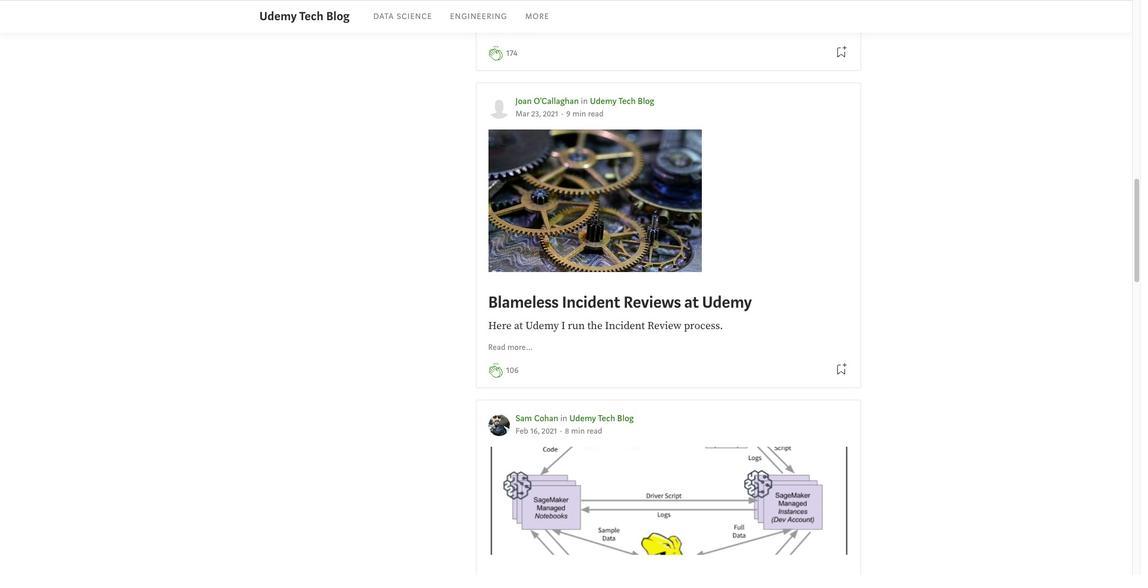 Task type: locate. For each thing, give the bounding box(es) containing it.
udemy tech blog link
[[259, 7, 350, 26], [590, 96, 654, 107], [570, 413, 634, 424]]

at udemy
[[684, 292, 752, 313]]

0 vertical spatial more…
[[507, 25, 533, 36]]

2021
[[543, 109, 558, 120], [542, 426, 557, 437]]

at
[[514, 319, 523, 333]]

1 vertical spatial tech
[[619, 96, 636, 107]]

2021 down joan o'callaghan link
[[543, 109, 558, 120]]

i
[[561, 319, 565, 333]]

2 vertical spatial udemy tech blog link
[[570, 413, 634, 424]]

1 vertical spatial more…
[[507, 342, 533, 353]]

1 read more… from the top
[[488, 25, 533, 36]]

1 horizontal spatial tech
[[598, 413, 615, 424]]

2 more… from the top
[[507, 342, 533, 353]]

1 vertical spatial read more…
[[488, 342, 533, 353]]

data science link
[[373, 11, 432, 22]]

16,
[[530, 426, 540, 437]]

incident up the the
[[562, 292, 620, 313]]

1 vertical spatial in
[[560, 413, 567, 424]]

read more…
[[488, 25, 533, 36], [488, 342, 533, 353]]

engineering link
[[450, 11, 507, 22]]

0 vertical spatial 2021
[[543, 109, 558, 120]]

udemy inside "link"
[[259, 8, 297, 24]]

0 vertical spatial udemy tech blog link
[[259, 7, 350, 26]]

run
[[568, 319, 585, 333]]

mar 23, 2021
[[516, 109, 558, 120]]

sam cohan link
[[516, 413, 558, 424]]

feb
[[516, 426, 528, 437]]

read more… link
[[488, 24, 533, 37], [488, 342, 533, 354]]

0 horizontal spatial in
[[560, 413, 567, 424]]

udemy
[[259, 8, 297, 24], [590, 96, 617, 107], [525, 319, 559, 333], [570, 413, 596, 424]]

23,
[[531, 109, 541, 120]]

0 vertical spatial read
[[488, 25, 506, 36]]

8 min read image
[[565, 426, 602, 437]]

106
[[506, 365, 519, 376]]

2 horizontal spatial tech
[[619, 96, 636, 107]]

0 vertical spatial tech
[[299, 8, 323, 24]]

mar 23, 2021 link
[[516, 109, 558, 120]]

cohan
[[534, 413, 558, 424]]

2 read more… from the top
[[488, 342, 533, 353]]

174
[[506, 47, 518, 59]]

1 read from the top
[[488, 25, 506, 36]]

2 vertical spatial tech
[[598, 413, 615, 424]]

more link
[[525, 11, 549, 22]]

0 vertical spatial read more… link
[[488, 24, 533, 37]]

more
[[525, 11, 549, 22]]

in up 9 min read image
[[581, 96, 588, 107]]

0 horizontal spatial tech
[[299, 8, 323, 24]]

1 horizontal spatial blog
[[617, 413, 634, 424]]

1 vertical spatial blog
[[638, 96, 654, 107]]

1 vertical spatial 2021
[[542, 426, 557, 437]]

2 horizontal spatial blog
[[638, 96, 654, 107]]

more…
[[507, 25, 533, 36], [507, 342, 533, 353]]

joan o'callaghan in udemy tech blog
[[516, 96, 654, 107]]

in
[[581, 96, 588, 107], [560, 413, 567, 424]]

1 more… from the top
[[507, 25, 533, 36]]

feb 16, 2021
[[516, 426, 557, 437]]

read down 'here'
[[488, 342, 506, 353]]

udemy tech blog link for sam cohan in udemy tech blog
[[570, 413, 634, 424]]

the
[[587, 319, 603, 333]]

0 vertical spatial in
[[581, 96, 588, 107]]

in right cohan
[[560, 413, 567, 424]]

1 horizontal spatial in
[[581, 96, 588, 107]]

tech
[[299, 8, 323, 24], [619, 96, 636, 107], [598, 413, 615, 424]]

0 vertical spatial read more…
[[488, 25, 533, 36]]

0 vertical spatial blog
[[326, 8, 350, 24]]

2021 for cohan
[[542, 426, 557, 437]]

1 vertical spatial read
[[488, 342, 506, 353]]

data science
[[373, 11, 432, 22]]

joan
[[516, 96, 532, 107]]

1 vertical spatial read more… link
[[488, 342, 533, 354]]

here
[[488, 319, 512, 333]]

174 button
[[506, 47, 518, 60]]

read down engineering link
[[488, 25, 506, 36]]

process.
[[684, 319, 723, 333]]

2 vertical spatial blog
[[617, 413, 634, 424]]

go to the profile of sam cohan image
[[488, 415, 510, 436]]

read more… down at
[[488, 342, 533, 353]]

0 horizontal spatial blog
[[326, 8, 350, 24]]

incident
[[562, 292, 620, 313], [605, 319, 645, 333]]

here at udemy i run the incident review process.
[[488, 319, 723, 333]]

2021 down cohan
[[542, 426, 557, 437]]

more… down at
[[507, 342, 533, 353]]

read
[[488, 25, 506, 36], [488, 342, 506, 353]]

read more… link up 174
[[488, 24, 533, 37]]

0 vertical spatial incident
[[562, 292, 620, 313]]

blog
[[326, 8, 350, 24], [638, 96, 654, 107], [617, 413, 634, 424]]

data
[[373, 11, 394, 22]]

incident down blameless incident reviews at udemy
[[605, 319, 645, 333]]

science
[[397, 11, 432, 22]]

1 vertical spatial udemy tech blog link
[[590, 96, 654, 107]]

2 read from the top
[[488, 342, 506, 353]]

more… down more
[[507, 25, 533, 36]]

read more… link up 106
[[488, 342, 533, 354]]

sam cohan in udemy tech blog
[[516, 413, 634, 424]]

udemy tech blog
[[259, 8, 350, 24]]

udemy tech blog link for joan o'callaghan in udemy tech blog
[[590, 96, 654, 107]]

read more… up 174
[[488, 25, 533, 36]]



Task type: vqa. For each thing, say whether or not it's contained in the screenshot.
Material Design link
no



Task type: describe. For each thing, give the bounding box(es) containing it.
tech inside "link"
[[299, 8, 323, 24]]

mar
[[516, 109, 529, 120]]

in for o'callaghan
[[581, 96, 588, 107]]

more… for 1st read more… link from the top of the page
[[507, 25, 533, 36]]

1 vertical spatial incident
[[605, 319, 645, 333]]

in for cohan
[[560, 413, 567, 424]]

go to the profile of joan o'callaghan image
[[488, 97, 510, 119]]

feb 16, 2021 link
[[516, 426, 557, 437]]

2 read more… link from the top
[[488, 342, 533, 354]]

blameless
[[488, 292, 558, 313]]

reviews
[[624, 292, 681, 313]]

sam
[[516, 413, 532, 424]]

engineering
[[450, 11, 507, 22]]

review
[[647, 319, 681, 333]]

joan o'callaghan link
[[516, 96, 579, 107]]

106 button
[[506, 364, 519, 378]]

blog for joan o'callaghan in udemy tech blog
[[638, 96, 654, 107]]

o'callaghan
[[534, 96, 579, 107]]

blog inside udemy tech blog "link"
[[326, 8, 350, 24]]

more… for 2nd read more… link
[[507, 342, 533, 353]]

tech for joan o'callaghan in udemy tech blog
[[619, 96, 636, 107]]

blog for sam cohan in udemy tech blog
[[617, 413, 634, 424]]

1 read more… link from the top
[[488, 24, 533, 37]]

blameless incident reviews at udemy
[[488, 292, 752, 313]]

2021 for o'callaghan
[[543, 109, 558, 120]]

tech for sam cohan in udemy tech blog
[[598, 413, 615, 424]]

9 min read image
[[566, 109, 604, 120]]



